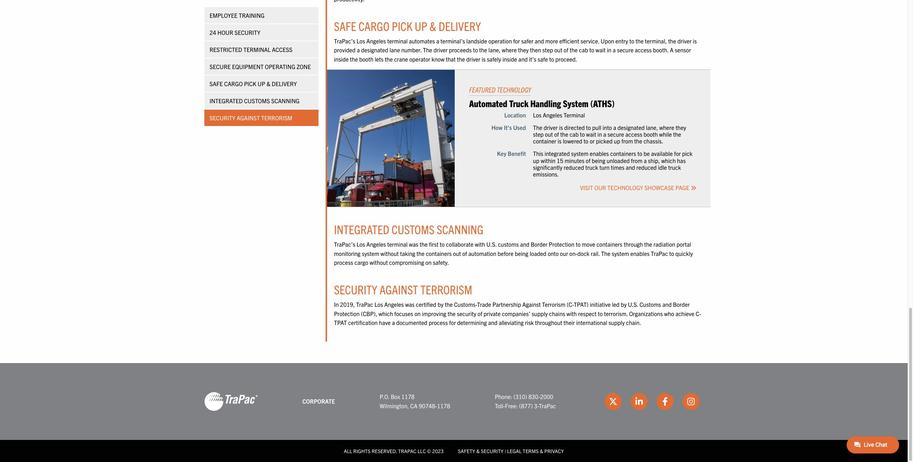 Task type: locate. For each thing, give the bounding box(es) containing it.
1 vertical spatial u.s.
[[628, 301, 638, 308]]

0 horizontal spatial reduced
[[564, 164, 584, 171]]

0 vertical spatial against
[[237, 114, 260, 122]]

1 horizontal spatial safe
[[334, 18, 356, 33]]

of up proceed.
[[564, 46, 568, 54]]

integrated down secure
[[210, 97, 243, 105]]

1 trapac's from the top
[[334, 37, 355, 44]]

terminal for cargo
[[387, 37, 408, 44]]

cab
[[579, 46, 588, 54], [570, 131, 579, 138]]

step down more
[[542, 46, 553, 54]]

cargo
[[359, 18, 390, 33], [224, 80, 243, 87]]

0 vertical spatial without
[[380, 250, 399, 257]]

technology
[[497, 85, 531, 94], [607, 184, 643, 192]]

organizations
[[629, 310, 663, 318]]

1 vertical spatial containers
[[596, 241, 622, 248]]

1 horizontal spatial which
[[661, 157, 676, 164]]

containers up "times"
[[610, 150, 636, 157]]

protection inside trapac's los angeles terminal was the first to collaborate with u.s. customs and border protection to move containers through the radiation portal monitoring system without taking the containers out of automation before being loaded onto our on-dock rail. the system enables trapac to quickly process cargo without compromising on safety.
[[549, 241, 574, 248]]

the left customs-
[[445, 301, 453, 308]]

without left taking
[[380, 250, 399, 257]]

angeles up the "focuses"
[[384, 301, 404, 308]]

angeles up cargo
[[366, 241, 386, 248]]

delivery down operating
[[272, 80, 297, 87]]

customs inside "in 2019, trapac los angeles was certified by the customs-trade partnership against terrorism (c-tpat) initiative led by u.s. customs and border protection (cbp), which focuses on improving the security of private companies' supply chains with respect to terrorism. organizations who achieve c- tpat certification have a documented process for determining and alleviating risk throughout their international supply chain."
[[640, 301, 661, 308]]

designated up lets
[[361, 46, 388, 54]]

was inside "in 2019, trapac los angeles was certified by the customs-trade partnership against terrorism (c-tpat) initiative led by u.s. customs and border protection (cbp), which focuses on improving the security of private companies' supply chains with respect to terrorism. organizations who achieve c- tpat certification have a documented process for determining and alleviating risk throughout their international supply chain."
[[405, 301, 415, 308]]

up inside the driver is directed to pull into a designated lane, where they step out of the cab to wait in a secure access booth while the container is lowered to or picked up from the chassis.
[[614, 138, 620, 145]]

1 horizontal spatial terminal
[[564, 112, 585, 119]]

0 vertical spatial they
[[518, 46, 529, 54]]

from inside the driver is directed to pull into a designated lane, where they step out of the cab to wait in a secure access booth while the container is lowered to or picked up from the chassis.
[[622, 138, 633, 145]]

protection down 2019,
[[334, 310, 360, 318]]

scanning
[[271, 97, 300, 105], [437, 222, 484, 237]]

safe up "provided"
[[334, 18, 356, 33]]

angeles
[[366, 37, 386, 44], [543, 112, 562, 119], [366, 241, 386, 248], [384, 301, 404, 308]]

the right rail.
[[601, 250, 610, 257]]

and inside trapac's los angeles terminal was the first to collaborate with u.s. customs and border protection to move containers through the radiation portal monitoring system without taking the containers out of automation before being loaded onto our on-dock rail. the system enables trapac to quickly process cargo without compromising on safety.
[[520, 241, 529, 248]]

tpat
[[334, 320, 347, 327]]

trapac's inside trapac's los angeles terminal automates a terminal's landside operation for safer and more efficient service. upon entry to the terminal, the driver is provided a designated lane number. the driver proceeds to the lane, where they then step out of the cab to wait in a secure access booth. a sensor inside the booth lets the crane operator know that the driver is safely inside and it's safe to proceed.
[[334, 37, 355, 44]]

security
[[234, 29, 260, 36], [210, 114, 235, 122], [334, 282, 377, 297], [481, 449, 503, 455]]

1 vertical spatial secure
[[608, 131, 624, 138]]

1 terminal from the top
[[387, 37, 408, 44]]

border inside "in 2019, trapac los angeles was certified by the customs-trade partnership against terrorism (c-tpat) initiative led by u.s. customs and border protection (cbp), which focuses on improving the security of private companies' supply chains with respect to terrorism. organizations who achieve c- tpat certification have a documented process for determining and alleviating risk throughout their international supply chain."
[[673, 301, 690, 308]]

technology inside the featured technology automated truck handling system (aths)
[[497, 85, 531, 94]]

trade
[[477, 301, 491, 308]]

0 horizontal spatial customs
[[244, 97, 270, 105]]

0 horizontal spatial by
[[438, 301, 443, 308]]

containers up safety.
[[426, 250, 452, 257]]

2 vertical spatial against
[[522, 301, 541, 308]]

determining
[[457, 320, 487, 327]]

landside
[[466, 37, 487, 44]]

automation
[[468, 250, 496, 257]]

operator
[[409, 56, 430, 63]]

1 vertical spatial booth
[[644, 131, 658, 138]]

trapac inside trapac's los angeles terminal was the first to collaborate with u.s. customs and border protection to move containers through the radiation portal monitoring system without taking the containers out of automation before being loaded onto our on-dock rail. the system enables trapac to quickly process cargo without compromising on safety.
[[651, 250, 668, 257]]

los inside "in 2019, trapac los angeles was certified by the customs-trade partnership against terrorism (c-tpat) initiative led by u.s. customs and border protection (cbp), which focuses on improving the security of private companies' supply chains with respect to terrorism. organizations who achieve c- tpat certification have a documented process for determining and alleviating risk throughout their international supply chain."
[[374, 301, 383, 308]]

where down operation
[[502, 46, 517, 54]]

training
[[239, 12, 265, 19]]

1 vertical spatial in
[[598, 131, 602, 138]]

2 truck from the left
[[668, 164, 681, 171]]

featured technology automated truck handling system (aths)
[[469, 85, 615, 109]]

trapac's up monitoring
[[334, 241, 355, 248]]

picked
[[596, 138, 613, 145]]

technology down "times"
[[607, 184, 643, 192]]

of inside this integrated system enables containers to be available for pick up within 15 minutes of being unloaded from a ship, which has significantly reduced truck turn times and reduced idle truck emissions.
[[586, 157, 590, 164]]

1 vertical spatial integrated
[[334, 222, 389, 237]]

0 vertical spatial 1178
[[401, 394, 415, 401]]

the left terminal,
[[636, 37, 644, 44]]

0 vertical spatial scanning
[[271, 97, 300, 105]]

the down landside
[[479, 46, 487, 54]]

0 vertical spatial pick
[[392, 18, 412, 33]]

1 horizontal spatial where
[[659, 124, 674, 131]]

1 vertical spatial on
[[415, 310, 421, 318]]

2000
[[540, 394, 553, 401]]

safely
[[487, 56, 501, 63]]

1 horizontal spatial protection
[[549, 241, 574, 248]]

in 2019, trapac los angeles was certified by the customs-trade partnership against terrorism (c-tpat) initiative led by u.s. customs and border protection (cbp), which focuses on improving the security of private companies' supply chains with respect to terrorism. organizations who achieve c- tpat certification have a documented process for determining and alleviating risk throughout their international supply chain.
[[334, 301, 701, 327]]

that
[[446, 56, 456, 63]]

1 vertical spatial being
[[515, 250, 528, 257]]

process inside trapac's los angeles terminal was the first to collaborate with u.s. customs and border protection to move containers through the radiation portal monitoring system without taking the containers out of automation before being loaded onto our on-dock rail. the system enables trapac to quickly process cargo without compromising on safety.
[[334, 259, 353, 266]]

1 horizontal spatial on
[[425, 259, 432, 266]]

scanning up collaborate
[[437, 222, 484, 237]]

0 horizontal spatial being
[[515, 250, 528, 257]]

1 vertical spatial 1178
[[437, 403, 450, 410]]

out down more
[[554, 46, 562, 54]]

0 horizontal spatial trapac
[[356, 301, 373, 308]]

pick
[[392, 18, 412, 33], [244, 80, 256, 87]]

they inside trapac's los angeles terminal automates a terminal's landside operation for safer and more efficient service. upon entry to the terminal, the driver is provided a designated lane number. the driver proceeds to the lane, where they then step out of the cab to wait in a secure access booth. a sensor inside the booth lets the crane operator know that the driver is safely inside and it's safe to proceed.
[[518, 46, 529, 54]]

on left safety.
[[425, 259, 432, 266]]

on up documented
[[415, 310, 421, 318]]

terrorism.
[[604, 310, 628, 318]]

cargo up lets
[[359, 18, 390, 33]]

booth
[[359, 56, 373, 63], [644, 131, 658, 138]]

delivery up terminal's on the top of the page
[[439, 18, 481, 33]]

was inside trapac's los angeles terminal was the first to collaborate with u.s. customs and border protection to move containers through the radiation portal monitoring system without taking the containers out of automation before being loaded onto our on-dock rail. the system enables trapac to quickly process cargo without compromising on safety.
[[409, 241, 418, 248]]

1178 right ca on the left
[[437, 403, 450, 410]]

1 vertical spatial trapac
[[356, 301, 373, 308]]

secure
[[210, 63, 231, 70]]

by up improving
[[438, 301, 443, 308]]

step
[[542, 46, 553, 54], [533, 131, 544, 138]]

which inside this integrated system enables containers to be available for pick up within 15 minutes of being unloaded from a ship, which has significantly reduced truck turn times and reduced idle truck emissions.
[[661, 157, 676, 164]]

1 by from the left
[[438, 301, 443, 308]]

0 horizontal spatial security against terrorism
[[210, 114, 292, 122]]

of down collaborate
[[462, 250, 467, 257]]

to
[[629, 37, 634, 44], [473, 46, 478, 54], [589, 46, 594, 54], [549, 56, 554, 63], [586, 124, 591, 131], [580, 131, 585, 138], [584, 138, 588, 145], [637, 150, 642, 157], [440, 241, 445, 248], [576, 241, 581, 248], [669, 250, 674, 257], [598, 310, 603, 318]]

1 vertical spatial with
[[567, 310, 577, 318]]

customs
[[498, 241, 519, 248]]

security against terrorism inside security against terrorism link
[[210, 114, 292, 122]]

process
[[334, 259, 353, 266], [429, 320, 448, 327]]

system down through
[[612, 250, 629, 257]]

2 terminal from the top
[[387, 241, 408, 248]]

0 vertical spatial protection
[[549, 241, 574, 248]]

1 vertical spatial protection
[[334, 310, 360, 318]]

they
[[518, 46, 529, 54], [676, 124, 686, 131]]

this
[[533, 150, 543, 157]]

improving
[[422, 310, 446, 318]]

solid image
[[691, 186, 696, 191]]

cab down the service.
[[579, 46, 588, 54]]

1 vertical spatial was
[[405, 301, 415, 308]]

truck
[[585, 164, 598, 171], [668, 164, 681, 171]]

1 horizontal spatial lane,
[[646, 124, 658, 131]]

2023
[[432, 449, 444, 455]]

safe cargo pick up & delivery inside safe cargo pick up & delivery link
[[210, 80, 297, 87]]

0 vertical spatial u.s.
[[486, 241, 497, 248]]

1 horizontal spatial reduced
[[636, 164, 657, 171]]

u.s.
[[486, 241, 497, 248], [628, 301, 638, 308]]

radiation
[[653, 241, 675, 248]]

in
[[607, 46, 611, 54], [598, 131, 602, 138]]

of left lowered at the right
[[554, 131, 559, 138]]

used
[[513, 124, 526, 131]]

0 vertical spatial lane,
[[488, 46, 501, 54]]

legal
[[507, 449, 522, 455]]

of inside trapac's los angeles terminal automates a terminal's landside operation for safer and more efficient service. upon entry to the terminal, the driver is provided a designated lane number. the driver proceeds to the lane, where they then step out of the cab to wait in a secure access booth. a sensor inside the booth lets the crane operator know that the driver is safely inside and it's safe to proceed.
[[564, 46, 568, 54]]

was up the "focuses"
[[405, 301, 415, 308]]

integrated inside integrated customs scanning "link"
[[210, 97, 243, 105]]

llc
[[418, 449, 426, 455]]

of down trade
[[478, 310, 482, 318]]

they right while
[[676, 124, 686, 131]]

in left into
[[598, 131, 602, 138]]

0 horizontal spatial border
[[531, 241, 548, 248]]

trapac down 2000
[[539, 403, 556, 410]]

0 vertical spatial trapac
[[651, 250, 668, 257]]

0 horizontal spatial 1178
[[401, 394, 415, 401]]

security against terrorism link
[[204, 110, 318, 126]]

a left terminal's on the top of the page
[[436, 37, 439, 44]]

led
[[612, 301, 620, 308]]

2 trapac's from the top
[[334, 241, 355, 248]]

border inside trapac's los angeles terminal was the first to collaborate with u.s. customs and border protection to move containers through the radiation portal monitoring system without taking the containers out of automation before being loaded onto our on-dock rail. the system enables trapac to quickly process cargo without compromising on safety.
[[531, 241, 548, 248]]

0 horizontal spatial in
[[598, 131, 602, 138]]

0 horizontal spatial cargo
[[224, 80, 243, 87]]

1 inside from the left
[[334, 56, 349, 63]]

system up cargo
[[362, 250, 379, 257]]

safe
[[334, 18, 356, 33], [210, 80, 223, 87]]

and inside this integrated system enables containers to be available for pick up within 15 minutes of being unloaded from a ship, which has significantly reduced truck turn times and reduced idle truck emissions.
[[626, 164, 635, 171]]

2 vertical spatial terrorism
[[542, 301, 565, 308]]

system inside this integrated system enables containers to be available for pick up within 15 minutes of being unloaded from a ship, which has significantly reduced truck turn times and reduced idle truck emissions.
[[571, 150, 588, 157]]

and left the it's
[[518, 56, 528, 63]]

1 vertical spatial cab
[[570, 131, 579, 138]]

1 vertical spatial safe cargo pick up & delivery
[[210, 80, 297, 87]]

0 vertical spatial out
[[554, 46, 562, 54]]

the inside the driver is directed to pull into a designated lane, where they step out of the cab to wait in a secure access booth while the container is lowered to or picked up from the chassis.
[[533, 124, 542, 131]]

0 vertical spatial delivery
[[439, 18, 481, 33]]

angeles inside trapac's los angeles terminal automates a terminal's landside operation for safer and more efficient service. upon entry to the terminal, the driver is provided a designated lane number. the driver proceeds to the lane, where they then step out of the cab to wait in a secure access booth. a sensor inside the booth lets the crane operator know that the driver is safely inside and it's safe to proceed.
[[366, 37, 386, 44]]

inside
[[334, 56, 349, 63], [502, 56, 517, 63]]

and right customs
[[520, 241, 529, 248]]

0 horizontal spatial integrated
[[210, 97, 243, 105]]

0 horizontal spatial protection
[[334, 310, 360, 318]]

24 hour security link
[[204, 24, 318, 41]]

significantly
[[533, 164, 562, 171]]

(aths)
[[590, 98, 615, 109]]

was up taking
[[409, 241, 418, 248]]

2 horizontal spatial customs
[[640, 301, 661, 308]]

0 horizontal spatial safe
[[210, 80, 223, 87]]

trapac up (cbp),
[[356, 301, 373, 308]]

in inside the driver is directed to pull into a designated lane, where they step out of the cab to wait in a secure access booth while the container is lowered to or picked up from the chassis.
[[598, 131, 602, 138]]

with
[[475, 241, 485, 248], [567, 310, 577, 318]]

system
[[571, 150, 588, 157], [362, 250, 379, 257], [612, 250, 629, 257]]

out
[[554, 46, 562, 54], [545, 131, 553, 138], [453, 250, 461, 257]]

1 vertical spatial terminal
[[387, 241, 408, 248]]

safe cargo pick up & delivery up automates
[[334, 18, 481, 33]]

1 horizontal spatial system
[[571, 150, 588, 157]]

1 vertical spatial up
[[533, 157, 539, 164]]

0 horizontal spatial delivery
[[272, 80, 297, 87]]

corporate
[[302, 398, 335, 405]]

they inside the driver is directed to pull into a designated lane, where they step out of the cab to wait in a secure access booth while the container is lowered to or picked up from the chassis.
[[676, 124, 686, 131]]

0 vertical spatial terrorism
[[261, 114, 292, 122]]

0 vertical spatial in
[[607, 46, 611, 54]]

in down "upon"
[[607, 46, 611, 54]]

0 horizontal spatial truck
[[585, 164, 598, 171]]

safety & security link
[[458, 449, 503, 455]]

1 vertical spatial delivery
[[272, 80, 297, 87]]

on inside "in 2019, trapac los angeles was certified by the customs-trade partnership against terrorism (c-tpat) initiative led by u.s. customs and border protection (cbp), which focuses on improving the security of private companies' supply chains with respect to terrorism. organizations who achieve c- tpat certification have a documented process for determining and alleviating risk throughout their international supply chain."
[[415, 310, 421, 318]]

is
[[693, 37, 697, 44], [482, 56, 486, 63], [559, 124, 563, 131], [558, 138, 562, 145]]

integrated up monitoring
[[334, 222, 389, 237]]

minutes
[[565, 157, 584, 164]]

truck right the idle
[[668, 164, 681, 171]]

trapac's for integrated customs scanning
[[334, 241, 355, 248]]

idle
[[658, 164, 667, 171]]

trapac's inside trapac's los angeles terminal was the first to collaborate with u.s. customs and border protection to move containers through the radiation portal monitoring system without taking the containers out of automation before being loaded onto our on-dock rail. the system enables trapac to quickly process cargo without compromising on safety.
[[334, 241, 355, 248]]

0 horizontal spatial terrorism
[[261, 114, 292, 122]]

which up have
[[379, 310, 393, 318]]

terrorism inside security against terrorism link
[[261, 114, 292, 122]]

terrorism down integrated customs scanning "link"
[[261, 114, 292, 122]]

driver down proceeds at top
[[466, 56, 480, 63]]

0 vertical spatial enables
[[590, 150, 609, 157]]

upon
[[601, 37, 614, 44]]

integrated customs scanning up taking
[[334, 222, 484, 237]]

customs-
[[454, 301, 477, 308]]

2 by from the left
[[621, 301, 627, 308]]

customs up organizations
[[640, 301, 661, 308]]

1 horizontal spatial designated
[[618, 124, 645, 131]]

the down proceeds at top
[[457, 56, 465, 63]]

a right into
[[613, 124, 616, 131]]

containers
[[610, 150, 636, 157], [596, 241, 622, 248], [426, 250, 452, 257]]

of inside the driver is directed to pull into a designated lane, where they step out of the cab to wait in a secure access booth while the container is lowered to or picked up from the chassis.
[[554, 131, 559, 138]]

0 horizontal spatial on
[[415, 310, 421, 318]]

terminal inside trapac's los angeles terminal was the first to collaborate with u.s. customs and border protection to move containers through the radiation portal monitoring system without taking the containers out of automation before being loaded onto our on-dock rail. the system enables trapac to quickly process cargo without compromising on safety.
[[387, 241, 408, 248]]

integrated
[[545, 150, 570, 157]]

process inside "in 2019, trapac los angeles was certified by the customs-trade partnership against terrorism (c-tpat) initiative led by u.s. customs and border protection (cbp), which focuses on improving the security of private companies' supply chains with respect to terrorism. organizations who achieve c- tpat certification have a documented process for determining and alleviating risk throughout their international supply chain."
[[429, 320, 448, 327]]

pick down equipment
[[244, 80, 256, 87]]

wait down "upon"
[[596, 46, 606, 54]]

of right minutes
[[586, 157, 590, 164]]

technology up 'truck'
[[497, 85, 531, 94]]

the left the security
[[448, 310, 456, 318]]

1 horizontal spatial by
[[621, 301, 627, 308]]

where
[[502, 46, 517, 54], [659, 124, 674, 131]]

by right the led
[[621, 301, 627, 308]]

against up companies'
[[522, 301, 541, 308]]

respect
[[578, 310, 597, 318]]

truck left turn
[[585, 164, 598, 171]]

angeles inside trapac's los angeles terminal was the first to collaborate with u.s. customs and border protection to move containers through the radiation portal monitoring system without taking the containers out of automation before being loaded onto our on-dock rail. the system enables trapac to quickly process cargo without compromising on safety.
[[366, 241, 386, 248]]

phone:
[[495, 394, 512, 401]]

2 horizontal spatial terrorism
[[542, 301, 565, 308]]

1 vertical spatial trapac's
[[334, 241, 355, 248]]

lane, up chassis.
[[646, 124, 658, 131]]

containers inside this integrated system enables containers to be available for pick up within 15 minutes of being unloaded from a ship, which has significantly reduced truck turn times and reduced idle truck emissions.
[[610, 150, 636, 157]]

delivery inside safe cargo pick up & delivery link
[[272, 80, 297, 87]]

0 vertical spatial the
[[423, 46, 432, 54]]

documented
[[396, 320, 427, 327]]

terrorism up chains
[[542, 301, 565, 308]]

with up automation
[[475, 241, 485, 248]]

up down secure equipment operating zone link
[[258, 80, 265, 87]]

a
[[436, 37, 439, 44], [357, 46, 360, 54], [613, 46, 616, 54], [613, 124, 616, 131], [603, 131, 606, 138], [644, 157, 647, 164], [392, 320, 395, 327]]

from left be
[[631, 157, 642, 164]]

1 vertical spatial up
[[258, 80, 265, 87]]

where inside the driver is directed to pull into a designated lane, where they step out of the cab to wait in a secure access booth while the container is lowered to or picked up from the chassis.
[[659, 124, 674, 131]]

rail.
[[591, 250, 600, 257]]

for left determining
[[449, 320, 456, 327]]

0 vertical spatial customs
[[244, 97, 270, 105]]

integrated customs scanning down safe cargo pick up & delivery link
[[210, 97, 300, 105]]

0 horizontal spatial inside
[[334, 56, 349, 63]]

1 horizontal spatial the
[[533, 124, 542, 131]]

operation
[[488, 37, 512, 44]]

1178
[[401, 394, 415, 401], [437, 403, 450, 410]]

1 reduced from the left
[[564, 164, 584, 171]]

0 vertical spatial was
[[409, 241, 418, 248]]

safe
[[538, 56, 548, 63]]

being right "before"
[[515, 250, 528, 257]]

out up integrated
[[545, 131, 553, 138]]

integrated customs scanning
[[210, 97, 300, 105], [334, 222, 484, 237]]

chassis.
[[644, 138, 663, 145]]

1 horizontal spatial enables
[[630, 250, 650, 257]]

container
[[533, 138, 556, 145]]

security against terrorism
[[210, 114, 292, 122], [334, 282, 472, 297]]

restricted terminal access link
[[204, 41, 318, 58]]

1 horizontal spatial u.s.
[[628, 301, 638, 308]]

0 vertical spatial border
[[531, 241, 548, 248]]

certification
[[348, 320, 378, 327]]

0 vertical spatial on
[[425, 259, 432, 266]]

0 vertical spatial secure
[[617, 46, 634, 54]]

pull
[[592, 124, 601, 131]]

and right "times"
[[626, 164, 635, 171]]

terrorism up customs-
[[420, 282, 472, 297]]

1 vertical spatial cargo
[[224, 80, 243, 87]]

los inside trapac's los angeles terminal was the first to collaborate with u.s. customs and border protection to move containers through the radiation portal monitoring system without taking the containers out of automation before being loaded onto our on-dock rail. the system enables trapac to quickly process cargo without compromising on safety.
[[357, 241, 365, 248]]

up left within
[[533, 157, 539, 164]]

dock
[[577, 250, 589, 257]]

access inside the driver is directed to pull into a designated lane, where they step out of the cab to wait in a secure access booth while the container is lowered to or picked up from the chassis.
[[625, 131, 642, 138]]

legal terms & privacy link
[[507, 449, 564, 455]]

0 vertical spatial being
[[592, 157, 605, 164]]

system down lowered at the right
[[571, 150, 588, 157]]

protection up our
[[549, 241, 574, 248]]

0 horizontal spatial against
[[237, 114, 260, 122]]

up right picked
[[614, 138, 620, 145]]

1 vertical spatial they
[[676, 124, 686, 131]]

enables down through
[[630, 250, 650, 257]]

the
[[636, 37, 644, 44], [668, 37, 676, 44], [479, 46, 487, 54], [570, 46, 578, 54], [350, 56, 358, 63], [385, 56, 393, 63], [457, 56, 465, 63], [560, 131, 568, 138], [673, 131, 681, 138], [634, 138, 642, 145], [420, 241, 428, 248], [644, 241, 652, 248], [417, 250, 425, 257], [445, 301, 453, 308], [448, 310, 456, 318]]

border up achieve
[[673, 301, 690, 308]]

0 horizontal spatial process
[[334, 259, 353, 266]]

reduced down be
[[636, 164, 657, 171]]

they down safer
[[518, 46, 529, 54]]

then
[[530, 46, 541, 54]]

with down "(c-"
[[567, 310, 577, 318]]

1 horizontal spatial for
[[513, 37, 520, 44]]

2 inside from the left
[[502, 56, 517, 63]]

secure down entry
[[617, 46, 634, 54]]

on
[[425, 259, 432, 266], [415, 310, 421, 318]]

quickly
[[675, 250, 693, 257]]

footer
[[0, 364, 908, 463]]

was
[[409, 241, 418, 248], [405, 301, 415, 308]]

terminal inside trapac's los angeles terminal automates a terminal's landside operation for safer and more efficient service. upon entry to the terminal, the driver is provided a designated lane number. the driver proceeds to the lane, where they then step out of the cab to wait in a secure access booth. a sensor inside the booth lets the crane operator know that the driver is safely inside and it's safe to proceed.
[[387, 37, 408, 44]]

0 vertical spatial designated
[[361, 46, 388, 54]]

cargo down secure
[[224, 80, 243, 87]]

0 vertical spatial with
[[475, 241, 485, 248]]

being inside this integrated system enables containers to be available for pick up within 15 minutes of being unloaded from a ship, which has significantly reduced truck turn times and reduced idle truck emissions.
[[592, 157, 605, 164]]

2 reduced from the left
[[636, 164, 657, 171]]

2 horizontal spatial trapac
[[651, 250, 668, 257]]

access down terminal,
[[635, 46, 652, 54]]

trapac inside "in 2019, trapac los angeles was certified by the customs-trade partnership against terrorism (c-tpat) initiative led by u.s. customs and border protection (cbp), which focuses on improving the security of private companies' supply chains with respect to terrorism. organizations who achieve c- tpat certification have a documented process for determining and alleviating risk throughout their international supply chain."
[[356, 301, 373, 308]]

service.
[[581, 37, 599, 44]]

1 horizontal spatial cargo
[[359, 18, 390, 33]]

0 vertical spatial from
[[622, 138, 633, 145]]

1 horizontal spatial up
[[614, 138, 620, 145]]

safe cargo pick up & delivery down equipment
[[210, 80, 297, 87]]

booth inside trapac's los angeles terminal automates a terminal's landside operation for safer and more efficient service. upon entry to the terminal, the driver is provided a designated lane number. the driver proceeds to the lane, where they then step out of the cab to wait in a secure access booth. a sensor inside the booth lets the crane operator know that the driver is safely inside and it's safe to proceed.
[[359, 56, 373, 63]]

0 vertical spatial step
[[542, 46, 553, 54]]

los inside trapac's los angeles terminal automates a terminal's landside operation for safer and more efficient service. upon entry to the terminal, the driver is provided a designated lane number. the driver proceeds to the lane, where they then step out of the cab to wait in a secure access booth. a sensor inside the booth lets the crane operator know that the driver is safely inside and it's safe to proceed.
[[357, 37, 365, 44]]

1 vertical spatial supply
[[609, 320, 625, 327]]

trapac's
[[334, 37, 355, 44], [334, 241, 355, 248]]

1 vertical spatial enables
[[630, 250, 650, 257]]

cab inside the driver is directed to pull into a designated lane, where they step out of the cab to wait in a secure access booth while the container is lowered to or picked up from the chassis.
[[570, 131, 579, 138]]

a inside "in 2019, trapac los angeles was certified by the customs-trade partnership against terrorism (c-tpat) initiative led by u.s. customs and border protection (cbp), which focuses on improving the security of private companies' supply chains with respect to terrorism. organizations who achieve c- tpat certification have a documented process for determining and alleviating risk throughout their international supply chain."
[[392, 320, 395, 327]]

& up automates
[[430, 18, 436, 33]]

being left unloaded
[[592, 157, 605, 164]]

driver up container
[[544, 124, 558, 131]]

0 horizontal spatial technology
[[497, 85, 531, 94]]

terminal down system on the right top of the page
[[564, 112, 585, 119]]

while
[[659, 131, 672, 138]]

1 horizontal spatial trapac
[[539, 403, 556, 410]]

booth inside the driver is directed to pull into a designated lane, where they step out of the cab to wait in a secure access booth while the container is lowered to or picked up from the chassis.
[[644, 131, 658, 138]]

our
[[560, 250, 568, 257]]

for left safer
[[513, 37, 520, 44]]

1 vertical spatial where
[[659, 124, 674, 131]]

0 horizontal spatial integrated customs scanning
[[210, 97, 300, 105]]



Task type: vqa. For each thing, say whether or not it's contained in the screenshot.
Email
no



Task type: describe. For each thing, give the bounding box(es) containing it.
u.s. inside "in 2019, trapac los angeles was certified by the customs-trade partnership against terrorism (c-tpat) initiative led by u.s. customs and border protection (cbp), which focuses on improving the security of private companies' supply chains with respect to terrorism. organizations who achieve c- tpat certification have a documented process for determining and alleviating risk throughout their international supply chain."
[[628, 301, 638, 308]]

on inside trapac's los angeles terminal was the first to collaborate with u.s. customs and border protection to move containers through the radiation portal monitoring system without taking the containers out of automation before being loaded onto our on-dock rail. the system enables trapac to quickly process cargo without compromising on safety.
[[425, 259, 432, 266]]

p.o.
[[380, 394, 389, 401]]

and up who
[[662, 301, 672, 308]]

2019,
[[340, 301, 355, 308]]

1 vertical spatial safe
[[210, 80, 223, 87]]

15
[[557, 157, 563, 164]]

lane, inside trapac's los angeles terminal automates a terminal's landside operation for safer and more efficient service. upon entry to the terminal, the driver is provided a designated lane number. the driver proceeds to the lane, where they then step out of the cab to wait in a secure access booth. a sensor inside the booth lets the crane operator know that the driver is safely inside and it's safe to proceed.
[[488, 46, 501, 54]]

ca
[[410, 403, 417, 410]]

wilmington,
[[380, 403, 409, 410]]

ship,
[[648, 157, 660, 164]]

access
[[272, 46, 292, 53]]

terms
[[523, 449, 539, 455]]

1 vertical spatial integrated customs scanning
[[334, 222, 484, 237]]

employee training
[[210, 12, 265, 19]]

restricted terminal access
[[210, 46, 292, 53]]

& right terms
[[540, 449, 543, 455]]

integrated customs scanning inside "link"
[[210, 97, 300, 105]]

benefit
[[508, 150, 526, 157]]

and down 'private'
[[488, 320, 497, 327]]

the down "provided"
[[350, 56, 358, 63]]

our
[[594, 184, 606, 192]]

u.s. inside trapac's los angeles terminal was the first to collaborate with u.s. customs and border protection to move containers through the radiation portal monitoring system without taking the containers out of automation before being loaded onto our on-dock rail. the system enables trapac to quickly process cargo without compromising on safety.
[[486, 241, 497, 248]]

secure equipment operating zone link
[[204, 58, 318, 75]]

0 vertical spatial up
[[415, 18, 427, 33]]

visit our technology showcase page
[[580, 184, 691, 192]]

the right lets
[[385, 56, 393, 63]]

where inside trapac's los angeles terminal automates a terminal's landside operation for safer and more efficient service. upon entry to the terminal, the driver is provided a designated lane number. the driver proceeds to the lane, where they then step out of the cab to wait in a secure access booth. a sensor inside the booth lets the crane operator know that the driver is safely inside and it's safe to proceed.
[[502, 46, 517, 54]]

wait inside trapac's los angeles terminal automates a terminal's landside operation for safer and more efficient service. upon entry to the terminal, the driver is provided a designated lane number. the driver proceeds to the lane, where they then step out of the cab to wait in a secure access booth. a sensor inside the booth lets the crane operator know that the driver is safely inside and it's safe to proceed.
[[596, 46, 606, 54]]

in inside trapac's los angeles terminal automates a terminal's landside operation for safer and more efficient service. upon entry to the terminal, the driver is provided a designated lane number. the driver proceeds to the lane, where they then step out of the cab to wait in a secure access booth. a sensor inside the booth lets the crane operator know that the driver is safely inside and it's safe to proceed.
[[607, 46, 611, 54]]

lane, inside the driver is directed to pull into a designated lane, where they step out of the cab to wait in a secure access booth while the container is lowered to or picked up from the chassis.
[[646, 124, 658, 131]]

footer containing p.o. box 1178
[[0, 364, 908, 463]]

out inside the driver is directed to pull into a designated lane, where they step out of the cab to wait in a secure access booth while the container is lowered to or picked up from the chassis.
[[545, 131, 553, 138]]

secure inside the driver is directed to pull into a designated lane, where they step out of the cab to wait in a secure access booth while the container is lowered to or picked up from the chassis.
[[608, 131, 624, 138]]

alleviating
[[499, 320, 524, 327]]

driver inside the driver is directed to pull into a designated lane, where they step out of the cab to wait in a secure access booth while the container is lowered to or picked up from the chassis.
[[544, 124, 558, 131]]

the inside trapac's los angeles terminal was the first to collaborate with u.s. customs and border protection to move containers through the radiation portal monitoring system without taking the containers out of automation before being loaded onto our on-dock rail. the system enables trapac to quickly process cargo without compromising on safety.
[[601, 250, 610, 257]]

enables inside trapac's los angeles terminal was the first to collaborate with u.s. customs and border protection to move containers through the radiation portal monitoring system without taking the containers out of automation before being loaded onto our on-dock rail. the system enables trapac to quickly process cargo without compromising on safety.
[[630, 250, 650, 257]]

terrorism inside "in 2019, trapac los angeles was certified by the customs-trade partnership against terrorism (c-tpat) initiative led by u.s. customs and border protection (cbp), which focuses on improving the security of private companies' supply chains with respect to terrorism. organizations who achieve c- tpat certification have a documented process for determining and alleviating risk throughout their international supply chain."
[[542, 301, 565, 308]]

customs inside "link"
[[244, 97, 270, 105]]

times
[[611, 164, 624, 171]]

terminal's
[[441, 37, 465, 44]]

cab inside trapac's los angeles terminal automates a terminal's landside operation for safer and more efficient service. upon entry to the terminal, the driver is provided a designated lane number. the driver proceeds to the lane, where they then step out of the cab to wait in a secure access booth. a sensor inside the booth lets the crane operator know that the driver is safely inside and it's safe to proceed.
[[579, 46, 588, 54]]

1 vertical spatial security against terrorism
[[334, 282, 472, 297]]

angeles inside "in 2019, trapac los angeles was certified by the customs-trade partnership against terrorism (c-tpat) initiative led by u.s. customs and border protection (cbp), which focuses on improving the security of private companies' supply chains with respect to terrorism. organizations who achieve c- tpat certification have a documented process for determining and alleviating risk throughout their international supply chain."
[[384, 301, 404, 308]]

emissions.
[[533, 171, 559, 178]]

the down efficient at the right top of page
[[570, 46, 578, 54]]

international
[[576, 320, 607, 327]]

1 horizontal spatial safe cargo pick up & delivery
[[334, 18, 481, 33]]

corporate image
[[204, 392, 258, 412]]

has
[[677, 157, 686, 164]]

to inside "in 2019, trapac los angeles was certified by the customs-trade partnership against terrorism (c-tpat) initiative led by u.s. customs and border protection (cbp), which focuses on improving the security of private companies' supply chains with respect to terrorism. organizations who achieve c- tpat certification have a documented process for determining and alleviating risk throughout their international supply chain."
[[598, 310, 603, 318]]

of inside trapac's los angeles terminal was the first to collaborate with u.s. customs and border protection to move containers through the radiation portal monitoring system without taking the containers out of automation before being loaded onto our on-dock rail. the system enables trapac to quickly process cargo without compromising on safety.
[[462, 250, 467, 257]]

before
[[498, 250, 513, 257]]

directed
[[564, 124, 585, 131]]

3-
[[534, 403, 539, 410]]

portal
[[677, 241, 691, 248]]

(cbp),
[[361, 310, 377, 318]]

for inside trapac's los angeles terminal automates a terminal's landside operation for safer and more efficient service. upon entry to the terminal, the driver is provided a designated lane number. the driver proceeds to the lane, where they then step out of the cab to wait in a secure access booth. a sensor inside the booth lets the crane operator know that the driver is safely inside and it's safe to proceed.
[[513, 37, 520, 44]]

key benefit
[[497, 150, 526, 157]]

(c-
[[567, 301, 574, 308]]

compromising
[[389, 259, 424, 266]]

against inside "in 2019, trapac los angeles was certified by the customs-trade partnership against terrorism (c-tpat) initiative led by u.s. customs and border protection (cbp), which focuses on improving the security of private companies' supply chains with respect to terrorism. organizations who achieve c- tpat certification have a documented process for determining and alleviating risk throughout their international supply chain."
[[522, 301, 541, 308]]

trapac's for safe cargo pick up & delivery
[[334, 37, 355, 44]]

access inside trapac's los angeles terminal automates a terminal's landside operation for safer and more efficient service. upon entry to the terminal, the driver is provided a designated lane number. the driver proceeds to the lane, where they then step out of the cab to wait in a secure access booth. a sensor inside the booth lets the crane operator know that the driver is safely inside and it's safe to proceed.
[[635, 46, 652, 54]]

how it's used
[[492, 124, 526, 131]]

safety.
[[433, 259, 449, 266]]

companies'
[[502, 310, 530, 318]]

the right while
[[673, 131, 681, 138]]

designated inside the driver is directed to pull into a designated lane, where they step out of the cab to wait in a secure access booth while the container is lowered to or picked up from the chassis.
[[618, 124, 645, 131]]

trapac's los angeles terminal was the first to collaborate with u.s. customs and border protection to move containers through the radiation portal monitoring system without taking the containers out of automation before being loaded onto our on-dock rail. the system enables trapac to quickly process cargo without compromising on safety.
[[334, 241, 693, 266]]

a inside this integrated system enables containers to be available for pick up within 15 minutes of being unloaded from a ship, which has significantly reduced truck turn times and reduced idle truck emissions.
[[644, 157, 647, 164]]

move
[[582, 241, 595, 248]]

1 horizontal spatial delivery
[[439, 18, 481, 33]]

24 hour security
[[210, 29, 260, 36]]

the down los angeles terminal
[[560, 131, 568, 138]]

of inside "in 2019, trapac los angeles was certified by the customs-trade partnership against terrorism (c-tpat) initiative led by u.s. customs and border protection (cbp), which focuses on improving the security of private companies' supply chains with respect to terrorism. organizations who achieve c- tpat certification have a documented process for determining and alleviating risk throughout their international supply chain."
[[478, 310, 482, 318]]

for inside this integrated system enables containers to be available for pick up within 15 minutes of being unloaded from a ship, which has significantly reduced truck turn times and reduced idle truck emissions.
[[674, 150, 681, 157]]

phone: (310) 830-2000 toll-free: (877) 3-trapac
[[495, 394, 556, 410]]

their
[[564, 320, 575, 327]]

or
[[590, 138, 595, 145]]

rights
[[353, 449, 370, 455]]

employee
[[210, 12, 237, 19]]

in
[[334, 301, 339, 308]]

box
[[391, 394, 400, 401]]

0 vertical spatial cargo
[[359, 18, 390, 33]]

the inside trapac's los angeles terminal automates a terminal's landside operation for safer and more efficient service. upon entry to the terminal, the driver is provided a designated lane number. the driver proceeds to the lane, where they then step out of the cab to wait in a secure access booth. a sensor inside the booth lets the crane operator know that the driver is safely inside and it's safe to proceed.
[[423, 46, 432, 54]]

driver up know
[[434, 46, 448, 54]]

and up then
[[535, 37, 544, 44]]

1 vertical spatial scanning
[[437, 222, 484, 237]]

proceed.
[[555, 56, 577, 63]]

first
[[429, 241, 438, 248]]

secure inside trapac's los angeles terminal automates a terminal's landside operation for safer and more efficient service. upon entry to the terminal, the driver is provided a designated lane number. the driver proceeds to the lane, where they then step out of the cab to wait in a secure access booth. a sensor inside the booth lets the crane operator know that the driver is safely inside and it's safe to proceed.
[[617, 46, 634, 54]]

1 vertical spatial without
[[370, 259, 388, 266]]

safety
[[458, 449, 475, 455]]

(877)
[[519, 403, 533, 410]]

how
[[492, 124, 503, 131]]

1 horizontal spatial 1178
[[437, 403, 450, 410]]

1 horizontal spatial against
[[380, 282, 418, 297]]

1 vertical spatial pick
[[244, 80, 256, 87]]

trapac inside phone: (310) 830-2000 toll-free: (877) 3-trapac
[[539, 403, 556, 410]]

provided
[[334, 46, 356, 54]]

within
[[541, 157, 555, 164]]

up inside this integrated system enables containers to be available for pick up within 15 minutes of being unloaded from a ship, which has significantly reduced truck turn times and reduced idle truck emissions.
[[533, 157, 539, 164]]

automated
[[469, 98, 507, 109]]

scanning inside "link"
[[271, 97, 300, 105]]

lets
[[375, 56, 383, 63]]

location
[[504, 112, 526, 119]]

cargo
[[355, 259, 368, 266]]

pick
[[682, 150, 693, 157]]

the up a
[[668, 37, 676, 44]]

the right taking
[[417, 250, 425, 257]]

who
[[664, 310, 674, 318]]

1 vertical spatial terminal
[[564, 112, 585, 119]]

to inside this integrated system enables containers to be available for pick up within 15 minutes of being unloaded from a ship, which has significantly reduced truck turn times and reduced idle truck emissions.
[[637, 150, 642, 157]]

from inside this integrated system enables containers to be available for pick up within 15 minutes of being unloaded from a ship, which has significantly reduced truck turn times and reduced idle truck emissions.
[[631, 157, 642, 164]]

loaded
[[530, 250, 546, 257]]

step inside trapac's los angeles terminal automates a terminal's landside operation for safer and more efficient service. upon entry to the terminal, the driver is provided a designated lane number. the driver proceeds to the lane, where they then step out of the cab to wait in a secure access booth. a sensor inside the booth lets the crane operator know that the driver is safely inside and it's safe to proceed.
[[542, 46, 553, 54]]

on-
[[569, 250, 577, 257]]

a right "provided"
[[357, 46, 360, 54]]

hour
[[217, 29, 233, 36]]

1 truck from the left
[[585, 164, 598, 171]]

2 horizontal spatial system
[[612, 250, 629, 257]]

with inside "in 2019, trapac los angeles was certified by the customs-trade partnership against terrorism (c-tpat) initiative led by u.s. customs and border protection (cbp), which focuses on improving the security of private companies' supply chains with respect to terrorism. organizations who achieve c- tpat certification have a documented process for determining and alleviating risk throughout their international supply chain."
[[567, 310, 577, 318]]

a down "upon"
[[613, 46, 616, 54]]

crane
[[394, 56, 408, 63]]

being inside trapac's los angeles terminal was the first to collaborate with u.s. customs and border protection to move containers through the radiation portal monitoring system without taking the containers out of automation before being loaded onto our on-dock rail. the system enables trapac to quickly process cargo without compromising on safety.
[[515, 250, 528, 257]]

equipment
[[232, 63, 264, 70]]

c-
[[696, 310, 701, 318]]

1 horizontal spatial supply
[[609, 320, 625, 327]]

|
[[505, 449, 506, 455]]

driver up sensor
[[677, 37, 692, 44]]

onto
[[548, 250, 559, 257]]

system
[[563, 98, 588, 109]]

terminal for customs
[[387, 241, 408, 248]]

the driver is directed to pull into a designated lane, where they step out of the cab to wait in a secure access booth while the container is lowered to or picked up from the chassis.
[[533, 124, 686, 145]]

protection inside "in 2019, trapac los angeles was certified by the customs-trade partnership against terrorism (c-tpat) initiative led by u.s. customs and border protection (cbp), which focuses on improving the security of private companies' supply chains with respect to terrorism. organizations who achieve c- tpat certification have a documented process for determining and alleviating risk throughout their international supply chain."
[[334, 310, 360, 318]]

designated inside trapac's los angeles terminal automates a terminal's landside operation for safer and more efficient service. upon entry to the terminal, the driver is provided a designated lane number. the driver proceeds to the lane, where they then step out of the cab to wait in a secure access booth. a sensor inside the booth lets the crane operator know that the driver is safely inside and it's safe to proceed.
[[361, 46, 388, 54]]

0 vertical spatial terminal
[[243, 46, 271, 53]]

page
[[676, 184, 689, 192]]

2 vertical spatial containers
[[426, 250, 452, 257]]

angeles down handling
[[543, 112, 562, 119]]

90748-
[[419, 403, 437, 410]]

this integrated system enables containers to be available for pick up within 15 minutes of being unloaded from a ship, which has significantly reduced truck turn times and reduced idle truck emissions.
[[533, 150, 693, 178]]

0 vertical spatial safe
[[334, 18, 356, 33]]

truck
[[509, 98, 528, 109]]

the left chassis.
[[634, 138, 642, 145]]

wait inside the driver is directed to pull into a designated lane, where they step out of the cab to wait in a secure access booth while the container is lowered to or picked up from the chassis.
[[586, 131, 596, 138]]

& down secure equipment operating zone link
[[267, 80, 270, 87]]

0 horizontal spatial up
[[258, 80, 265, 87]]

0 horizontal spatial supply
[[532, 310, 548, 318]]

with inside trapac's los angeles terminal was the first to collaborate with u.s. customs and border protection to move containers through the radiation portal monitoring system without taking the containers out of automation before being loaded onto our on-dock rail. the system enables trapac to quickly process cargo without compromising on safety.
[[475, 241, 485, 248]]

the right through
[[644, 241, 652, 248]]

0 horizontal spatial system
[[362, 250, 379, 257]]

visit
[[580, 184, 593, 192]]

1 vertical spatial technology
[[607, 184, 643, 192]]

a right pull
[[603, 131, 606, 138]]

step inside the driver is directed to pull into a designated lane, where they step out of the cab to wait in a secure access booth while the container is lowered to or picked up from the chassis.
[[533, 131, 544, 138]]

1 vertical spatial terrorism
[[420, 282, 472, 297]]

out inside trapac's los angeles terminal automates a terminal's landside operation for safer and more efficient service. upon entry to the terminal, the driver is provided a designated lane number. the driver proceeds to the lane, where they then step out of the cab to wait in a secure access booth. a sensor inside the booth lets the crane operator know that the driver is safely inside and it's safe to proceed.
[[554, 46, 562, 54]]

turn
[[599, 164, 610, 171]]

sensor
[[675, 46, 691, 54]]

throughout
[[535, 320, 562, 327]]

& right safety
[[476, 449, 480, 455]]

which inside "in 2019, trapac los angeles was certified by the customs-trade partnership against terrorism (c-tpat) initiative led by u.s. customs and border protection (cbp), which focuses on improving the security of private companies' supply chains with respect to terrorism. organizations who achieve c- tpat certification have a documented process for determining and alleviating risk throughout their international supply chain."
[[379, 310, 393, 318]]

1 horizontal spatial customs
[[392, 222, 435, 237]]

out inside trapac's los angeles terminal was the first to collaborate with u.s. customs and border protection to move containers through the radiation portal monitoring system without taking the containers out of automation before being loaded onto our on-dock rail. the system enables trapac to quickly process cargo without compromising on safety.
[[453, 250, 461, 257]]

proceeds
[[449, 46, 472, 54]]

enables inside this integrated system enables containers to be available for pick up within 15 minutes of being unloaded from a ship, which has significantly reduced truck turn times and reduced idle truck emissions.
[[590, 150, 609, 157]]

zone
[[297, 63, 311, 70]]

more
[[545, 37, 558, 44]]

the left first
[[420, 241, 428, 248]]

chains
[[549, 310, 565, 318]]

entry
[[615, 37, 628, 44]]

secure equipment operating zone
[[210, 63, 311, 70]]

for inside "in 2019, trapac los angeles was certified by the customs-trade partnership against terrorism (c-tpat) initiative led by u.s. customs and border protection (cbp), which focuses on improving the security of private companies' supply chains with respect to terrorism. organizations who achieve c- tpat certification have a documented process for determining and alleviating risk throughout their international supply chain."
[[449, 320, 456, 327]]

unloaded
[[607, 157, 630, 164]]



